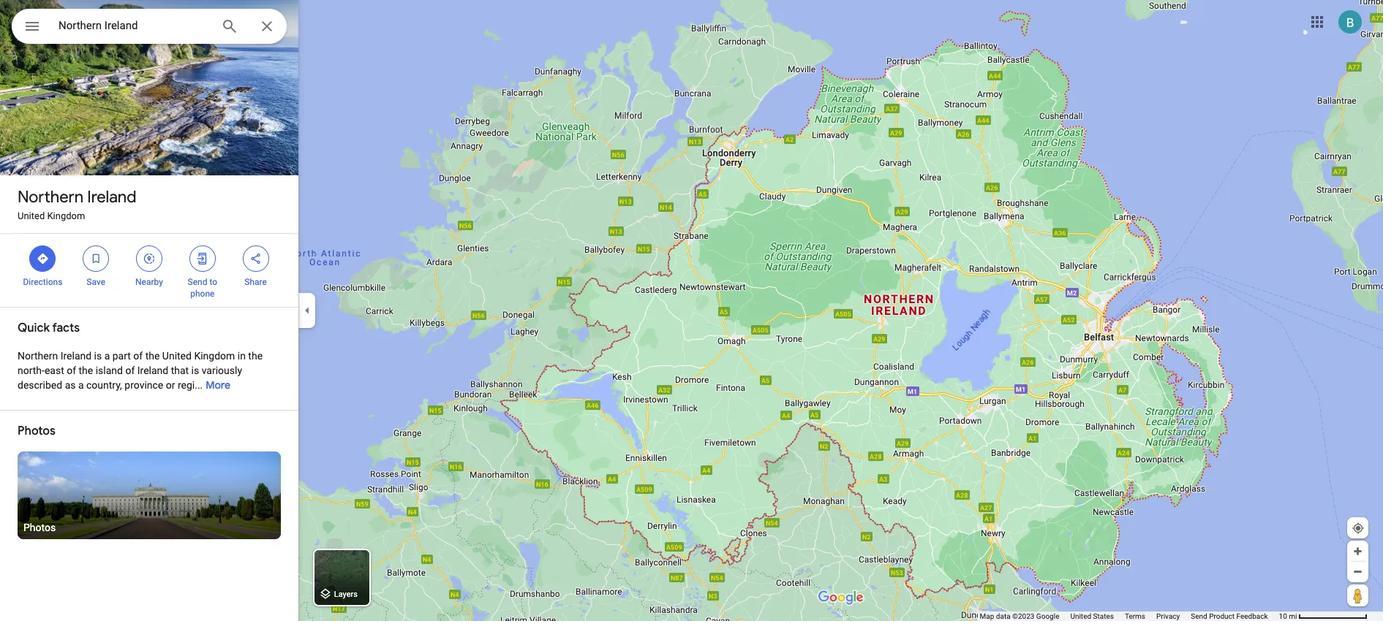 Task type: describe. For each thing, give the bounding box(es) containing it.
none field inside northern ireland field
[[59, 17, 209, 34]]

more
[[206, 379, 231, 392]]

kingdom inside northern ireland is a part of the united kingdom in the north-east of the island of ireland that is variously described as a country, province or regi...
[[194, 350, 235, 362]]

northern for northern ireland united kingdom
[[18, 187, 84, 208]]

send for send to phone
[[188, 277, 207, 288]]

privacy
[[1157, 613, 1180, 621]]

send for send product feedback
[[1191, 613, 1208, 621]]

island
[[96, 365, 123, 377]]

described
[[18, 380, 62, 391]]

united inside button
[[1071, 613, 1092, 621]]

layers
[[334, 591, 358, 600]]

states
[[1093, 613, 1114, 621]]

1 vertical spatial a
[[78, 380, 84, 391]]

ireland for northern ireland is a part of the united kingdom in the north-east of the island of ireland that is variously described as a country, province or regi...
[[60, 350, 92, 362]]

show street view coverage image
[[1348, 585, 1369, 607]]

 button
[[12, 9, 53, 47]]

of down part at the left of page
[[125, 365, 135, 377]]

0 vertical spatial a
[[104, 350, 110, 362]]

0 horizontal spatial the
[[79, 365, 93, 377]]

google maps element
[[0, 0, 1383, 622]]

that
[[171, 365, 189, 377]]

privacy button
[[1157, 612, 1180, 622]]

1 vertical spatial is
[[191, 365, 199, 377]]

province
[[125, 380, 163, 391]]

photos button
[[18, 452, 281, 540]]

map
[[980, 613, 995, 621]]

10 mi button
[[1279, 613, 1368, 621]]

collapse side panel image
[[299, 303, 315, 319]]

data
[[996, 613, 1011, 621]]

country,
[[86, 380, 122, 391]]


[[196, 251, 209, 267]]

share
[[245, 277, 267, 288]]

northern ireland is a part of the united kingdom in the north-east of the island of ireland that is variously described as a country, province or regi...
[[18, 350, 263, 391]]

Northern Ireland field
[[12, 9, 287, 44]]

united states
[[1071, 613, 1114, 621]]

actions for northern ireland region
[[0, 234, 299, 307]]

0 vertical spatial photos
[[18, 424, 55, 439]]

terms button
[[1125, 612, 1146, 622]]

footer inside "google maps" element
[[980, 612, 1279, 622]]

0 vertical spatial is
[[94, 350, 102, 362]]

terms
[[1125, 613, 1146, 621]]

or
[[166, 380, 175, 391]]

show your location image
[[1352, 522, 1365, 536]]

quick
[[18, 321, 50, 336]]

to
[[210, 277, 217, 288]]

10 mi
[[1279, 613, 1298, 621]]

kingdom inside northern ireland united kingdom
[[47, 211, 85, 222]]

regi...
[[178, 380, 203, 391]]

directions
[[23, 277, 62, 288]]



Task type: locate. For each thing, give the bounding box(es) containing it.

[[36, 251, 49, 267]]

0 horizontal spatial is
[[94, 350, 102, 362]]

send up phone
[[188, 277, 207, 288]]

kingdom up variously
[[194, 350, 235, 362]]

of up as
[[67, 365, 76, 377]]

united up ""
[[18, 211, 45, 222]]

1 horizontal spatial the
[[145, 350, 160, 362]]

a right as
[[78, 380, 84, 391]]


[[249, 251, 262, 267]]

1 northern from the top
[[18, 187, 84, 208]]

send inside button
[[1191, 613, 1208, 621]]

ireland inside northern ireland united kingdom
[[87, 187, 136, 208]]

northern inside northern ireland united kingdom
[[18, 187, 84, 208]]

1 vertical spatial united
[[162, 350, 192, 362]]

0 vertical spatial kingdom
[[47, 211, 85, 222]]

1 vertical spatial send
[[1191, 613, 1208, 621]]

northern
[[18, 187, 84, 208], [18, 350, 58, 362]]

northern up ""
[[18, 187, 84, 208]]

0 vertical spatial united
[[18, 211, 45, 222]]

a left part at the left of page
[[104, 350, 110, 362]]

phone
[[190, 289, 215, 299]]

zoom in image
[[1353, 547, 1364, 557]]

0 horizontal spatial united
[[18, 211, 45, 222]]

2 vertical spatial ireland
[[137, 365, 168, 377]]

photos
[[18, 424, 55, 439], [23, 522, 56, 534]]

footer containing map data ©2023 google
[[980, 612, 1279, 622]]

0 vertical spatial ireland
[[87, 187, 136, 208]]

variously
[[202, 365, 242, 377]]

ireland up 
[[87, 187, 136, 208]]

quick facts
[[18, 321, 80, 336]]

east
[[45, 365, 64, 377]]

send
[[188, 277, 207, 288], [1191, 613, 1208, 621]]


[[23, 16, 41, 37]]

1 vertical spatial northern
[[18, 350, 58, 362]]

is
[[94, 350, 102, 362], [191, 365, 199, 377]]

send left product
[[1191, 613, 1208, 621]]

1 horizontal spatial a
[[104, 350, 110, 362]]

northern for northern ireland is a part of the united kingdom in the north-east of the island of ireland that is variously described as a country, province or regi...
[[18, 350, 58, 362]]

1 vertical spatial kingdom
[[194, 350, 235, 362]]

None field
[[59, 17, 209, 34]]

united up that on the left bottom of page
[[162, 350, 192, 362]]

zoom out image
[[1353, 567, 1364, 578]]

google
[[1037, 613, 1060, 621]]

the left 'island'
[[79, 365, 93, 377]]

map data ©2023 google
[[980, 613, 1060, 621]]

united inside northern ireland united kingdom
[[18, 211, 45, 222]]

kingdom up ""
[[47, 211, 85, 222]]

send inside send to phone
[[188, 277, 207, 288]]

united states button
[[1071, 612, 1114, 622]]

of right part at the left of page
[[133, 350, 143, 362]]

send product feedback button
[[1191, 612, 1268, 622]]

mi
[[1289, 613, 1298, 621]]

photos inside button
[[23, 522, 56, 534]]

0 horizontal spatial kingdom
[[47, 211, 85, 222]]

a
[[104, 350, 110, 362], [78, 380, 84, 391]]

the right in
[[248, 350, 263, 362]]

10
[[1279, 613, 1288, 621]]

footer
[[980, 612, 1279, 622]]

united left states
[[1071, 613, 1092, 621]]

save
[[87, 277, 105, 288]]

2 northern from the top
[[18, 350, 58, 362]]

in
[[238, 350, 246, 362]]

product
[[1209, 613, 1235, 621]]

is up 'island'
[[94, 350, 102, 362]]

more button
[[206, 367, 231, 404]]

northern up north-
[[18, 350, 58, 362]]

the up province at bottom
[[145, 350, 160, 362]]

ireland up east
[[60, 350, 92, 362]]

ireland for northern ireland united kingdom
[[87, 187, 136, 208]]

©2023
[[1013, 613, 1035, 621]]

1 horizontal spatial is
[[191, 365, 199, 377]]

as
[[65, 380, 76, 391]]

2 horizontal spatial the
[[248, 350, 263, 362]]

0 vertical spatial northern
[[18, 187, 84, 208]]

northern ireland main content
[[0, 0, 299, 622]]

 search field
[[12, 9, 299, 47]]

united inside northern ireland is a part of the united kingdom in the north-east of the island of ireland that is variously described as a country, province or regi...
[[162, 350, 192, 362]]

send to phone
[[188, 277, 217, 299]]

feedback
[[1237, 613, 1268, 621]]

1 horizontal spatial united
[[162, 350, 192, 362]]

is right that on the left bottom of page
[[191, 365, 199, 377]]

north-
[[18, 365, 45, 377]]

part
[[112, 350, 131, 362]]

nearby
[[135, 277, 163, 288]]

2 horizontal spatial united
[[1071, 613, 1092, 621]]

of
[[133, 350, 143, 362], [67, 365, 76, 377], [125, 365, 135, 377]]

united
[[18, 211, 45, 222], [162, 350, 192, 362], [1071, 613, 1092, 621]]

1 vertical spatial photos
[[23, 522, 56, 534]]

ireland
[[87, 187, 136, 208], [60, 350, 92, 362], [137, 365, 168, 377]]

2 vertical spatial united
[[1071, 613, 1092, 621]]

northern ireland united kingdom
[[18, 187, 136, 222]]

0 horizontal spatial a
[[78, 380, 84, 391]]

1 horizontal spatial kingdom
[[194, 350, 235, 362]]

the
[[145, 350, 160, 362], [248, 350, 263, 362], [79, 365, 93, 377]]

0 horizontal spatial send
[[188, 277, 207, 288]]

send product feedback
[[1191, 613, 1268, 621]]


[[143, 251, 156, 267]]

kingdom
[[47, 211, 85, 222], [194, 350, 235, 362]]

facts
[[52, 321, 80, 336]]


[[89, 251, 103, 267]]

1 vertical spatial ireland
[[60, 350, 92, 362]]

1 horizontal spatial send
[[1191, 613, 1208, 621]]

northern inside northern ireland is a part of the united kingdom in the north-east of the island of ireland that is variously described as a country, province or regi...
[[18, 350, 58, 362]]

ireland up province at bottom
[[137, 365, 168, 377]]

0 vertical spatial send
[[188, 277, 207, 288]]

google account: brad klo  
(klobrad84@gmail.com) image
[[1339, 10, 1362, 33]]



Task type: vqa. For each thing, say whether or not it's contained in the screenshot.
'footer'
yes



